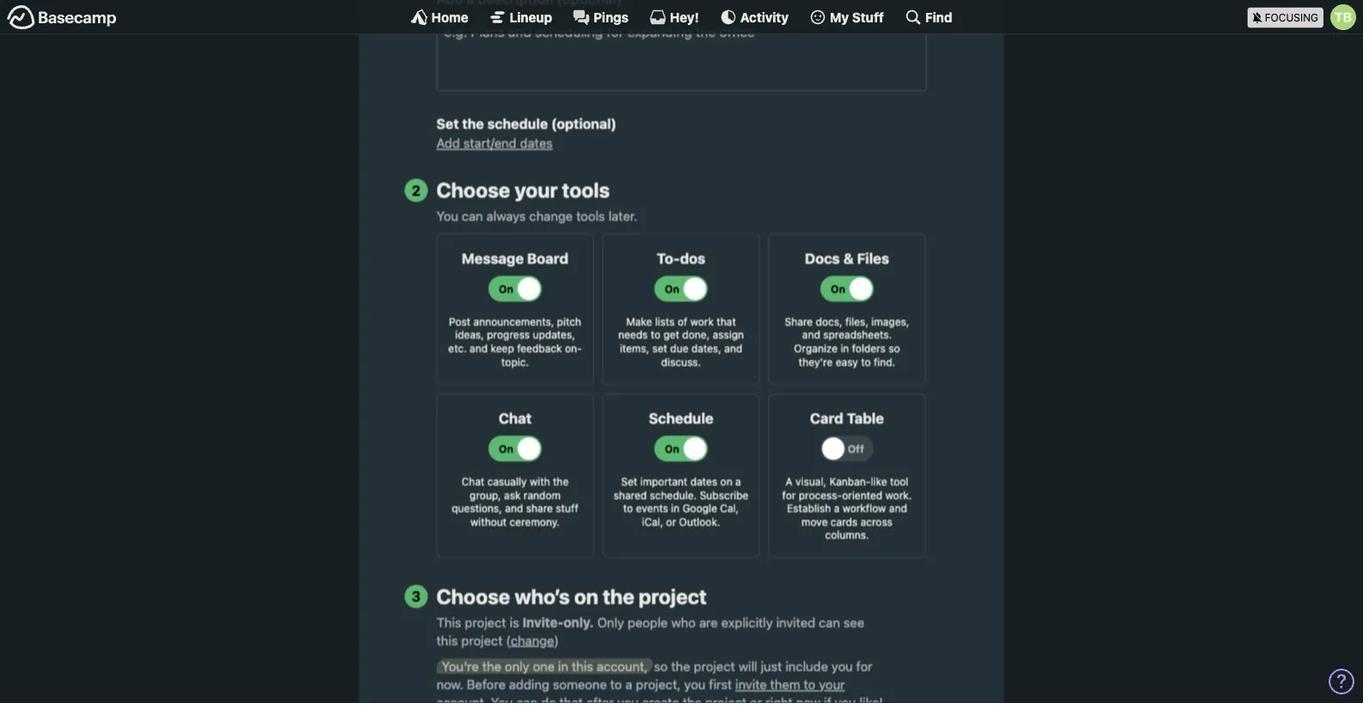 Task type: locate. For each thing, give the bounding box(es) containing it.
and inside make lists of work that needs to get done, assign items, set due dates, and discuss.
[[724, 342, 742, 354]]

1 vertical spatial chat
[[462, 476, 485, 488]]

0 horizontal spatial for
[[782, 489, 796, 501]]

easy
[[836, 356, 858, 368]]

set up add at the top of the page
[[436, 116, 459, 132]]

files
[[857, 250, 889, 267]]

in inside set important dates on a shared schedule. subscribe to events in google cal, ical, or outlook.
[[671, 503, 680, 515]]

0 horizontal spatial your
[[515, 178, 558, 202]]

so
[[889, 342, 900, 354], [654, 659, 668, 674]]

table
[[847, 410, 884, 427]]

0 vertical spatial chat
[[499, 410, 532, 427]]

one
[[533, 659, 555, 674]]

message
[[462, 250, 524, 267]]

chat for chat
[[499, 410, 532, 427]]

chat inside chat casually with the group, ask random questions, and share stuff without ceremony.
[[462, 476, 485, 488]]

1 vertical spatial so
[[654, 659, 668, 674]]

choose up this
[[436, 585, 510, 609]]

1 vertical spatial set
[[621, 476, 637, 488]]

0 vertical spatial dates
[[520, 136, 553, 151]]

1 choose from the top
[[436, 178, 510, 202]]

2 horizontal spatial a
[[834, 503, 840, 515]]

0 horizontal spatial dates
[[520, 136, 553, 151]]

images,
[[871, 316, 909, 328]]

card
[[810, 410, 843, 427]]

2
[[412, 182, 421, 199]]

so inside the share docs, files, images, and spreadsheets. organize in folders so they're easy to find.
[[889, 342, 900, 354]]

you
[[832, 659, 853, 674], [684, 677, 706, 692]]

and down ask
[[505, 503, 523, 515]]

change down the invite-
[[511, 633, 554, 648]]

Add a description (optional) text field
[[436, 14, 927, 91]]

1 horizontal spatial in
[[671, 503, 680, 515]]

2 vertical spatial a
[[626, 677, 632, 692]]

0 vertical spatial a
[[735, 476, 741, 488]]

1 vertical spatial choose
[[436, 585, 510, 609]]

google
[[683, 503, 717, 515]]

who
[[671, 615, 696, 630]]

a up cards
[[834, 503, 840, 515]]

share
[[526, 503, 553, 515]]

invite them to your account
[[436, 677, 845, 704]]

1 horizontal spatial can
[[819, 615, 840, 630]]

random
[[524, 489, 561, 501]]

you left first
[[684, 677, 706, 692]]

1 horizontal spatial on
[[720, 476, 732, 488]]

the up the "start/end"
[[462, 116, 484, 132]]

of
[[678, 316, 687, 328]]

columns.
[[825, 529, 869, 541]]

adding
[[509, 677, 549, 692]]

schedule.
[[650, 489, 697, 501]]

1 horizontal spatial so
[[889, 342, 900, 354]]

2 vertical spatial in
[[558, 659, 568, 674]]

dates inside set the schedule (optional) add start/end dates
[[520, 136, 553, 151]]

for inside so the project will just include you for now. before adding someone to a project, you first
[[856, 659, 873, 674]]

1 horizontal spatial chat
[[499, 410, 532, 427]]

the
[[462, 116, 484, 132], [553, 476, 569, 488], [603, 585, 634, 609], [482, 659, 501, 674], [671, 659, 690, 674]]

to down shared
[[623, 503, 633, 515]]

ical,
[[642, 516, 663, 528]]

chat down the topic.
[[499, 410, 532, 427]]

set inside set important dates on a shared schedule. subscribe to events in google cal, ical, or outlook.
[[621, 476, 637, 488]]

main element
[[0, 0, 1363, 34]]

1 vertical spatial your
[[819, 677, 845, 692]]

project left (
[[461, 633, 503, 648]]

to inside make lists of work that needs to get done, assign items, set due dates, and discuss.
[[651, 329, 661, 341]]

for inside a visual, kanban-like tool for process-oriented work. establish a workflow and move cards across columns.
[[782, 489, 796, 501]]

focusing
[[1265, 12, 1318, 24]]

and up organize
[[802, 329, 820, 341]]

1 vertical spatial for
[[856, 659, 873, 674]]

0 vertical spatial change
[[529, 208, 573, 223]]

0 horizontal spatial in
[[558, 659, 568, 674]]

0 vertical spatial so
[[889, 342, 900, 354]]

activity link
[[720, 9, 789, 26]]

so inside so the project will just include you for now. before adding someone to a project, you first
[[654, 659, 668, 674]]

can left see
[[819, 615, 840, 630]]

lineup link
[[489, 9, 552, 26]]

this up someone
[[572, 659, 593, 674]]

dates up subscribe
[[690, 476, 717, 488]]

the inside set the schedule (optional) add start/end dates
[[462, 116, 484, 132]]

casually
[[487, 476, 527, 488]]

on up subscribe
[[720, 476, 732, 488]]

0 vertical spatial on
[[720, 476, 732, 488]]

shared
[[614, 489, 647, 501]]

post announcements, pitch ideas, progress updates, etc. and keep feedback on- topic.
[[448, 316, 582, 368]]

to inside so the project will just include you for now. before adding someone to a project, you first
[[610, 677, 622, 692]]

project up who
[[639, 585, 707, 609]]

for down a
[[782, 489, 796, 501]]

tools left later.
[[576, 208, 605, 223]]

chat for chat casually with the group, ask random questions, and share stuff without ceremony.
[[462, 476, 485, 488]]

set up shared
[[621, 476, 637, 488]]

ideas,
[[455, 329, 484, 341]]

1 vertical spatial in
[[671, 503, 680, 515]]

the inside chat casually with the group, ask random questions, and share stuff without ceremony.
[[553, 476, 569, 488]]

see
[[844, 615, 864, 630]]

choose up the you
[[436, 178, 510, 202]]

and down ideas,
[[470, 342, 488, 354]]

hey!
[[670, 9, 699, 25]]

0 horizontal spatial can
[[462, 208, 483, 223]]

this down this
[[436, 633, 458, 648]]

so up find.
[[889, 342, 900, 354]]

workflow
[[843, 503, 886, 515]]

so up 'project,'
[[654, 659, 668, 674]]

message board
[[462, 250, 568, 267]]

0 vertical spatial set
[[436, 116, 459, 132]]

your down include
[[819, 677, 845, 692]]

can right the you
[[462, 208, 483, 223]]

a down account,
[[626, 677, 632, 692]]

due
[[670, 342, 688, 354]]

0 vertical spatial tools
[[562, 178, 610, 202]]

switch accounts image
[[7, 4, 117, 31]]

and inside chat casually with the group, ask random questions, and share stuff without ceremony.
[[505, 503, 523, 515]]

on up only.
[[574, 585, 598, 609]]

to inside invite them to your account
[[804, 677, 816, 692]]

outlook.
[[679, 516, 720, 528]]

post
[[449, 316, 471, 328]]

in right one
[[558, 659, 568, 674]]

tools up later.
[[562, 178, 610, 202]]

(
[[506, 633, 511, 648]]

set for important
[[621, 476, 637, 488]]

and inside the share docs, files, images, and spreadsheets. organize in folders so they're easy to find.
[[802, 329, 820, 341]]

files,
[[845, 316, 869, 328]]

1 horizontal spatial for
[[856, 659, 873, 674]]

topic.
[[501, 356, 529, 368]]

0 vertical spatial this
[[436, 633, 458, 648]]

project up first
[[694, 659, 735, 674]]

a
[[735, 476, 741, 488], [834, 503, 840, 515], [626, 677, 632, 692]]

the up before
[[482, 659, 501, 674]]

1 vertical spatial you
[[684, 677, 706, 692]]

in
[[841, 342, 849, 354], [671, 503, 680, 515], [558, 659, 568, 674]]

1 horizontal spatial you
[[832, 659, 853, 674]]

a inside a visual, kanban-like tool for process-oriented work. establish a workflow and move cards across columns.
[[834, 503, 840, 515]]

0 vertical spatial in
[[841, 342, 849, 354]]

0 horizontal spatial you
[[684, 677, 706, 692]]

subscribe
[[700, 489, 749, 501]]

the inside so the project will just include you for now. before adding someone to a project, you first
[[671, 659, 690, 674]]

that
[[717, 316, 736, 328]]

1 horizontal spatial dates
[[690, 476, 717, 488]]

1 horizontal spatial this
[[572, 659, 593, 674]]

you
[[436, 208, 458, 223]]

to down folders
[[861, 356, 871, 368]]

change link
[[511, 633, 554, 648]]

without
[[471, 516, 507, 528]]

and down the assign
[[724, 342, 742, 354]]

1 vertical spatial on
[[574, 585, 598, 609]]

focusing button
[[1248, 0, 1363, 34]]

)
[[554, 633, 559, 648]]

choose for choose your tools
[[436, 178, 510, 202]]

project inside so the project will just include you for now. before adding someone to a project, you first
[[694, 659, 735, 674]]

you right include
[[832, 659, 853, 674]]

a inside so the project will just include you for now. before adding someone to a project, you first
[[626, 677, 632, 692]]

tim burton image
[[1330, 4, 1356, 30]]

choose who's on the project
[[436, 585, 707, 609]]

0 horizontal spatial so
[[654, 659, 668, 674]]

and inside a visual, kanban-like tool for process-oriented work. establish a workflow and move cards across columns.
[[889, 503, 907, 515]]

1 horizontal spatial set
[[621, 476, 637, 488]]

0 vertical spatial choose
[[436, 178, 510, 202]]

and down work.
[[889, 503, 907, 515]]

a up subscribe
[[735, 476, 741, 488]]

0 horizontal spatial set
[[436, 116, 459, 132]]

1 vertical spatial can
[[819, 615, 840, 630]]

only
[[505, 659, 529, 674]]

get
[[663, 329, 679, 341]]

to up set
[[651, 329, 661, 341]]

0 vertical spatial your
[[515, 178, 558, 202]]

and
[[802, 329, 820, 341], [470, 342, 488, 354], [724, 342, 742, 354], [505, 503, 523, 515], [889, 503, 907, 515]]

2 horizontal spatial in
[[841, 342, 849, 354]]

0 vertical spatial you
[[832, 659, 853, 674]]

0 vertical spatial for
[[782, 489, 796, 501]]

assign
[[713, 329, 744, 341]]

1 horizontal spatial a
[[735, 476, 741, 488]]

to down account,
[[610, 677, 622, 692]]

1 vertical spatial dates
[[690, 476, 717, 488]]

1 vertical spatial tools
[[576, 208, 605, 223]]

add start/end dates link
[[436, 136, 553, 151]]

tool
[[890, 476, 909, 488]]

change down choose your tools
[[529, 208, 573, 223]]

the right with
[[553, 476, 569, 488]]

1 vertical spatial a
[[834, 503, 840, 515]]

who's
[[515, 585, 570, 609]]

chat
[[499, 410, 532, 427], [462, 476, 485, 488]]

my stuff button
[[809, 9, 884, 26]]

1 horizontal spatial your
[[819, 677, 845, 692]]

pings button
[[573, 9, 629, 26]]

set inside set the schedule (optional) add start/end dates
[[436, 116, 459, 132]]

keep
[[491, 342, 514, 354]]

change )
[[511, 633, 559, 648]]

find.
[[874, 356, 895, 368]]

in up easy
[[841, 342, 849, 354]]

0 horizontal spatial a
[[626, 677, 632, 692]]

in down schedule.
[[671, 503, 680, 515]]

the up 'project,'
[[671, 659, 690, 674]]

your up you can always change tools later.
[[515, 178, 558, 202]]

for down see
[[856, 659, 873, 674]]

before
[[467, 677, 506, 692]]

your
[[515, 178, 558, 202], [819, 677, 845, 692]]

the up only
[[603, 585, 634, 609]]

share docs, files, images, and spreadsheets. organize in folders so they're easy to find.
[[785, 316, 909, 368]]

chat up the group,
[[462, 476, 485, 488]]

to down include
[[804, 677, 816, 692]]

0 horizontal spatial chat
[[462, 476, 485, 488]]

now.
[[436, 677, 463, 692]]

with
[[530, 476, 550, 488]]

dates down schedule on the top of page
[[520, 136, 553, 151]]

later.
[[609, 208, 638, 223]]

0 horizontal spatial this
[[436, 633, 458, 648]]

2 choose from the top
[[436, 585, 510, 609]]

someone
[[553, 677, 607, 692]]



Task type: describe. For each thing, give the bounding box(es) containing it.
1 vertical spatial this
[[572, 659, 593, 674]]

can inside only people who are explicitly invited can see this project (
[[819, 615, 840, 630]]

my
[[830, 9, 849, 25]]

work
[[690, 316, 714, 328]]

pitch
[[557, 316, 581, 328]]

home
[[431, 9, 468, 25]]

find button
[[905, 9, 952, 26]]

a inside set important dates on a shared schedule. subscribe to events in google cal, ical, or outlook.
[[735, 476, 741, 488]]

make lists of work that needs to get done, assign items, set due dates, and discuss.
[[618, 316, 744, 368]]

progress
[[487, 329, 530, 341]]

are
[[699, 615, 718, 630]]

first
[[709, 677, 732, 692]]

card table
[[810, 410, 884, 427]]

schedule
[[487, 116, 548, 132]]

project left "is"
[[465, 615, 506, 630]]

the for only
[[482, 659, 501, 674]]

them
[[770, 677, 800, 692]]

choose for choose who's on the project
[[436, 585, 510, 609]]

only people who are explicitly invited can see this project (
[[436, 615, 864, 648]]

items,
[[620, 342, 649, 354]]

group,
[[470, 489, 501, 501]]

like
[[871, 476, 887, 488]]

0 horizontal spatial on
[[574, 585, 598, 609]]

to inside the share docs, files, images, and spreadsheets. organize in folders so they're easy to find.
[[861, 356, 871, 368]]

this
[[436, 615, 461, 630]]

account,
[[597, 659, 648, 674]]

account
[[436, 695, 484, 704]]

to inside set important dates on a shared schedule. subscribe to events in google cal, ical, or outlook.
[[623, 503, 633, 515]]

0 vertical spatial can
[[462, 208, 483, 223]]

the for project
[[671, 659, 690, 674]]

3
[[412, 588, 421, 605]]

dos
[[680, 250, 705, 267]]

move
[[802, 516, 828, 528]]

invite
[[735, 677, 767, 692]]

across
[[861, 516, 893, 528]]

invited
[[776, 615, 815, 630]]

visual,
[[796, 476, 826, 488]]

choose your tools
[[436, 178, 610, 202]]

is
[[510, 615, 519, 630]]

docs & files
[[805, 250, 889, 267]]

invite-
[[523, 615, 564, 630]]

the for schedule
[[462, 116, 484, 132]]

a visual, kanban-like tool for process-oriented work. establish a workflow and move cards across columns.
[[782, 476, 912, 541]]

updates,
[[533, 329, 575, 341]]

make
[[626, 316, 652, 328]]

folders
[[852, 342, 886, 354]]

or
[[666, 516, 676, 528]]

chat casually with the group, ask random questions, and share stuff without ceremony.
[[452, 476, 579, 528]]

docs
[[805, 250, 840, 267]]

and inside post announcements, pitch ideas, progress updates, etc. and keep feedback on- topic.
[[470, 342, 488, 354]]

board
[[527, 250, 568, 267]]

to-
[[657, 250, 680, 267]]

etc.
[[448, 342, 467, 354]]

your inside invite them to your account
[[819, 677, 845, 692]]

activity
[[740, 9, 789, 25]]

feedback
[[517, 342, 562, 354]]

you can always change tools later.
[[436, 208, 638, 223]]

add
[[436, 136, 460, 151]]

events
[[636, 503, 668, 515]]

on inside set important dates on a shared schedule. subscribe to events in google cal, ical, or outlook.
[[720, 476, 732, 488]]

1 vertical spatial change
[[511, 633, 554, 648]]

ask
[[504, 489, 521, 501]]

this inside only people who are explicitly invited can see this project (
[[436, 633, 458, 648]]

spreadsheets.
[[823, 329, 892, 341]]

so the project will just include you for now. before adding someone to a project, you first
[[436, 659, 873, 692]]

this project is invite-only.
[[436, 615, 594, 630]]

explicitly
[[721, 615, 773, 630]]

in inside the share docs, files, images, and spreadsheets. organize in folders so they're easy to find.
[[841, 342, 849, 354]]

just
[[761, 659, 782, 674]]

they're
[[799, 356, 833, 368]]

always
[[487, 208, 526, 223]]

only.
[[564, 615, 594, 630]]

dates,
[[691, 342, 721, 354]]

set for the
[[436, 116, 459, 132]]

dates inside set important dates on a shared schedule. subscribe to events in google cal, ical, or outlook.
[[690, 476, 717, 488]]

schedule
[[649, 410, 713, 427]]

project inside only people who are explicitly invited can see this project (
[[461, 633, 503, 648]]

stuff
[[852, 9, 884, 25]]

include
[[786, 659, 828, 674]]

establish
[[787, 503, 831, 515]]

organize
[[794, 342, 838, 354]]

questions,
[[452, 503, 502, 515]]

docs,
[[816, 316, 842, 328]]

oriented
[[842, 489, 883, 501]]

on-
[[565, 342, 582, 354]]

hey! button
[[649, 9, 699, 26]]

project,
[[636, 677, 681, 692]]

process-
[[799, 489, 842, 501]]

to-dos
[[657, 250, 705, 267]]

work.
[[885, 489, 912, 501]]

you're the only one in this account,
[[442, 659, 648, 674]]

discuss.
[[661, 356, 701, 368]]

pings
[[593, 9, 629, 25]]

lists
[[655, 316, 675, 328]]



Task type: vqa. For each thing, say whether or not it's contained in the screenshot.
Bookmarks
no



